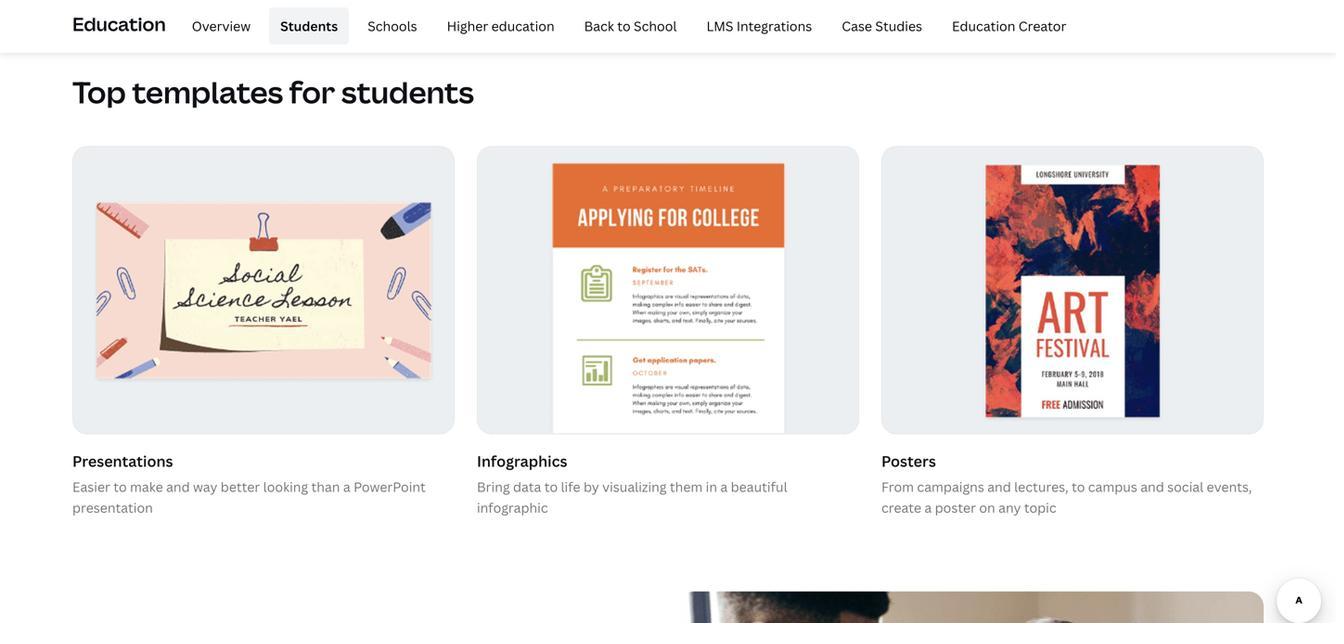 Task type: vqa. For each thing, say whether or not it's contained in the screenshot.
right Education
yes



Task type: locate. For each thing, give the bounding box(es) containing it.
a inside from campaigns and lectures, to campus and social events, create a poster on any topic
[[925, 499, 932, 517]]

posters
[[882, 451, 936, 471]]

and inside easier to make and way better looking than a powerpoint presentation
[[166, 478, 190, 496]]

school
[[634, 17, 677, 35]]

a inside the bring data to life by visualizing them in a beautiful infographic
[[721, 478, 728, 496]]

a right create
[[925, 499, 932, 517]]

and left way
[[166, 478, 190, 496]]

infographics
[[477, 451, 567, 471]]

events,
[[1207, 478, 1252, 496]]

on
[[979, 499, 996, 517]]

to inside easier to make and way better looking than a powerpoint presentation
[[114, 478, 127, 496]]

overview
[[192, 17, 251, 35]]

way
[[193, 478, 218, 496]]

0 horizontal spatial a
[[343, 478, 351, 496]]

higher education
[[447, 17, 555, 35]]

them
[[670, 478, 703, 496]]

a
[[343, 478, 351, 496], [721, 478, 728, 496], [925, 499, 932, 517]]

create
[[882, 499, 922, 517]]

data
[[513, 478, 541, 496]]

0 horizontal spatial and
[[166, 478, 190, 496]]

a for presentations
[[343, 478, 351, 496]]

and left 'social'
[[1141, 478, 1164, 496]]

to left life at the left bottom of the page
[[545, 478, 558, 496]]

to up presentation
[[114, 478, 127, 496]]

bring data to life by visualizing them in a beautiful infographic
[[477, 478, 788, 517]]

presentations
[[72, 451, 173, 471]]

from campaigns and lectures, to campus and social events, create a poster on any topic
[[882, 478, 1252, 517]]

2 horizontal spatial and
[[1141, 478, 1164, 496]]

menu bar containing overview
[[173, 7, 1078, 45]]

poster
[[935, 499, 976, 517]]

lms integrations
[[707, 17, 812, 35]]

to inside the bring data to life by visualizing them in a beautiful infographic
[[545, 478, 558, 496]]

a right than
[[343, 478, 351, 496]]

to inside menu bar
[[617, 17, 631, 35]]

from
[[882, 478, 914, 496]]

1 horizontal spatial a
[[721, 478, 728, 496]]

beautiful
[[731, 478, 788, 496]]

2 horizontal spatial a
[[925, 499, 932, 517]]

higher education link
[[436, 7, 566, 45]]

looking
[[263, 478, 308, 496]]

higher
[[447, 17, 488, 35]]

case
[[842, 17, 872, 35]]

1 horizontal spatial and
[[988, 478, 1011, 496]]

a for infographics
[[721, 478, 728, 496]]

menu bar
[[173, 7, 1078, 45]]

education left creator
[[952, 17, 1016, 35]]

top templates for students
[[72, 72, 474, 112]]

better
[[221, 478, 260, 496]]

studies
[[875, 17, 922, 35]]

bring
[[477, 478, 510, 496]]

1 horizontal spatial education
[[952, 17, 1016, 35]]

by
[[584, 478, 599, 496]]

students
[[280, 17, 338, 35]]

0 horizontal spatial education
[[72, 11, 166, 36]]

and up any
[[988, 478, 1011, 496]]

templates
[[132, 72, 283, 112]]

to right back
[[617, 17, 631, 35]]

campus
[[1088, 478, 1138, 496]]

and
[[166, 478, 190, 496], [988, 478, 1011, 496], [1141, 478, 1164, 496]]

social
[[1168, 478, 1204, 496]]

back to school link
[[573, 7, 688, 45]]

top
[[72, 72, 126, 112]]

education for education creator
[[952, 17, 1016, 35]]

education
[[72, 11, 166, 36], [952, 17, 1016, 35]]

1 and from the left
[[166, 478, 190, 496]]

a right in
[[721, 478, 728, 496]]

to
[[617, 17, 631, 35], [114, 478, 127, 496], [545, 478, 558, 496], [1072, 478, 1085, 496]]

to left campus
[[1072, 478, 1085, 496]]

a inside easier to make and way better looking than a powerpoint presentation
[[343, 478, 351, 496]]

education up the top
[[72, 11, 166, 36]]

lms integrations link
[[696, 7, 823, 45]]



Task type: describe. For each thing, give the bounding box(es) containing it.
campaigns
[[917, 478, 984, 496]]

make
[[130, 478, 163, 496]]

lectures,
[[1014, 478, 1069, 496]]

easier
[[72, 478, 110, 496]]

education creator
[[952, 17, 1067, 35]]

than
[[311, 478, 340, 496]]

student infographic image
[[478, 147, 858, 434]]

infographic
[[477, 499, 548, 517]]

case studies link
[[831, 7, 934, 45]]

education creator link
[[941, 7, 1078, 45]]

schools
[[368, 17, 417, 35]]

schools link
[[357, 7, 428, 45]]

powerpoint
[[354, 478, 426, 496]]

for
[[289, 72, 335, 112]]

education for education
[[72, 11, 166, 36]]

any
[[999, 499, 1021, 517]]

life
[[561, 478, 581, 496]]

students
[[341, 72, 474, 112]]

overview link
[[181, 7, 262, 45]]

student poster image
[[883, 147, 1263, 434]]

integrations
[[737, 17, 812, 35]]

student presentation image
[[73, 147, 454, 434]]

back
[[584, 17, 614, 35]]

in
[[706, 478, 717, 496]]

students link
[[269, 7, 349, 45]]

easier to make and way better looking than a powerpoint presentation
[[72, 478, 426, 517]]

creator
[[1019, 17, 1067, 35]]

lms
[[707, 17, 734, 35]]

case studies
[[842, 17, 922, 35]]

2 and from the left
[[988, 478, 1011, 496]]

back to school
[[584, 17, 677, 35]]

education
[[491, 17, 555, 35]]

3 and from the left
[[1141, 478, 1164, 496]]

visualizing
[[602, 478, 667, 496]]

to inside from campaigns and lectures, to campus and social events, create a poster on any topic
[[1072, 478, 1085, 496]]

presentation
[[72, 499, 153, 517]]

topic
[[1024, 499, 1057, 517]]



